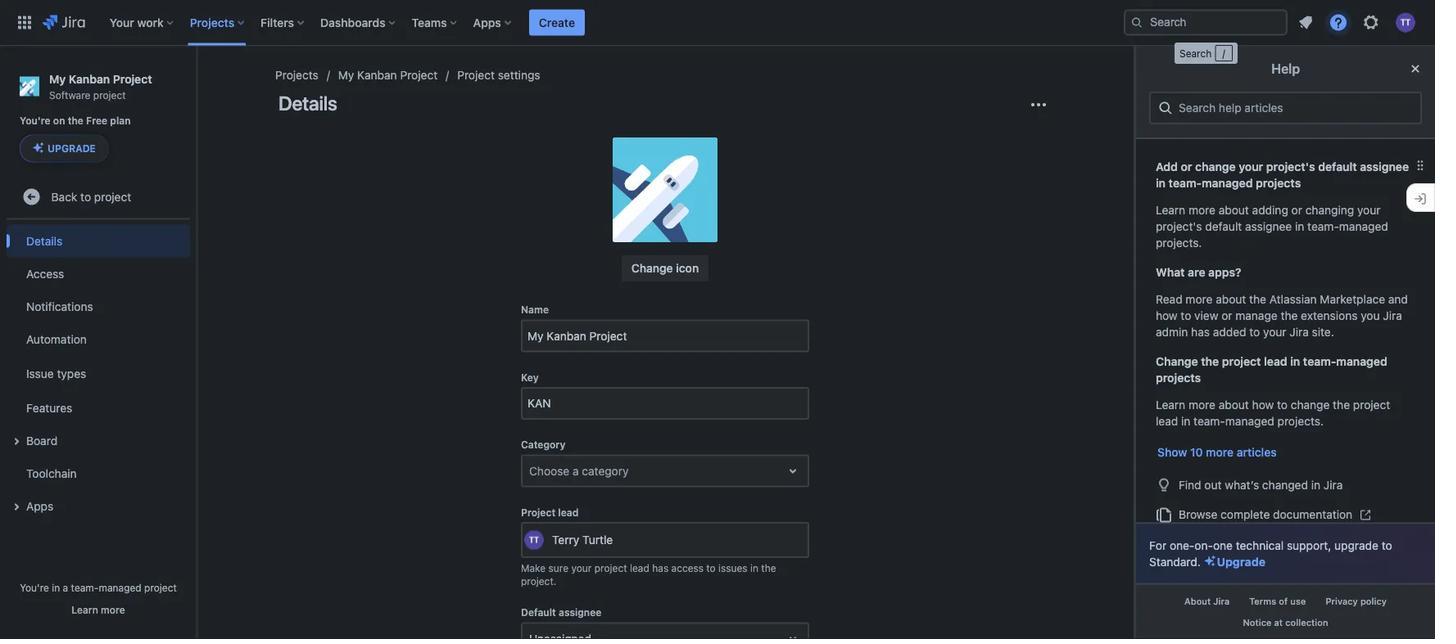 Task type: vqa. For each thing, say whether or not it's contained in the screenshot.
Learn more about adding or changing your project's default assignee in team-managed projects.
yes



Task type: describe. For each thing, give the bounding box(es) containing it.
sidebar navigation image
[[179, 66, 215, 98]]

upgrade for upgrade button
[[48, 143, 96, 154]]

learn for learn more about how to change the project lead in team-managed projects.
[[1156, 399, 1186, 412]]

terry
[[552, 534, 579, 547]]

add
[[1156, 160, 1178, 174]]

about jira button
[[1175, 592, 1240, 613]]

my kanban project
[[338, 68, 438, 82]]

managed inside "change the project lead in team-managed projects"
[[1337, 355, 1388, 369]]

name
[[521, 304, 549, 316]]

in inside "change the project lead in team-managed projects"
[[1291, 355, 1300, 369]]

project's inside add or change your project's default assignee in team-managed projects
[[1267, 160, 1315, 174]]

apps button
[[7, 490, 190, 523]]

change for change the project lead in team-managed projects
[[1156, 355, 1198, 369]]

your
[[110, 16, 134, 29]]

kanban for my kanban project software project
[[69, 72, 110, 86]]

Category text field
[[529, 463, 532, 480]]

browse complete documentation link
[[1149, 500, 1422, 531]]

help
[[1271, 61, 1300, 77]]

about jira
[[1185, 597, 1230, 608]]

project settings link
[[457, 66, 540, 85]]

team- inside add or change your project's default assignee in team-managed projects
[[1169, 177, 1202, 190]]

find out what's changed in jira link
[[1149, 469, 1422, 500]]

notifications
[[26, 300, 93, 313]]

change inside add or change your project's default assignee in team-managed projects
[[1195, 160, 1236, 174]]

default inside learn more about adding or changing your project's default assignee in team-managed projects.
[[1205, 220, 1242, 233]]

issues
[[719, 563, 748, 574]]

assignee inside add or change your project's default assignee in team-managed projects
[[1360, 160, 1409, 174]]

you're on the free plan
[[20, 115, 131, 127]]

team- inside learn more about adding or changing your project's default assignee in team-managed projects.
[[1308, 220, 1339, 233]]

lead up terry on the bottom of the page
[[558, 507, 579, 519]]

help image
[[1329, 13, 1349, 32]]

upgrade button
[[20, 135, 108, 162]]

in inside learn more about how to change the project lead in team-managed projects.
[[1181, 415, 1191, 428]]

search
[[1180, 48, 1212, 59]]

details link
[[7, 225, 190, 258]]

project's inside learn more about adding or changing your project's default assignee in team-managed projects.
[[1156, 220, 1202, 233]]

category
[[582, 464, 629, 478]]

project down teams
[[400, 68, 438, 82]]

close image
[[1406, 59, 1426, 79]]

about for adding
[[1219, 204, 1249, 217]]

upgrade for the upgrade "link"
[[1217, 556, 1266, 569]]

project lead
[[521, 507, 579, 519]]

your inside add or change your project's default assignee in team-managed projects
[[1239, 160, 1264, 174]]

apps inside button
[[26, 500, 53, 513]]

work
[[137, 16, 164, 29]]

jira inside button
[[1214, 597, 1230, 608]]

back to project
[[51, 190, 131, 204]]

browse complete documentation
[[1179, 508, 1353, 522]]

or inside learn more about adding or changing your project's default assignee in team-managed projects.
[[1292, 204, 1303, 217]]

expand image for board
[[7, 432, 26, 452]]

team- inside learn more about how to change the project lead in team-managed projects.
[[1194, 415, 1226, 428]]

0 vertical spatial a
[[573, 464, 579, 478]]

search image
[[1131, 16, 1144, 29]]

filters button
[[256, 9, 311, 36]]

on
[[53, 115, 65, 127]]

read
[[1156, 293, 1183, 306]]

or inside read more about the atlassian marketplace and how to view or manage the extensions you jira admin has added to your jira site.
[[1222, 309, 1233, 323]]

projects button
[[185, 9, 251, 36]]

back to project link
[[7, 181, 190, 213]]

your work button
[[105, 9, 180, 36]]

toolchain link
[[7, 457, 190, 490]]

access link
[[7, 258, 190, 290]]

terms
[[1250, 597, 1277, 608]]

view
[[1195, 309, 1219, 323]]

settings image
[[1362, 13, 1381, 32]]

show 10 more articles
[[1158, 446, 1277, 460]]

your inside read more about the atlassian marketplace and how to view or manage the extensions you jira admin has added to your jira site.
[[1263, 326, 1287, 339]]

expand image for apps
[[7, 498, 26, 517]]

change inside learn more about how to change the project lead in team-managed projects.
[[1291, 399, 1330, 412]]

more for to
[[1186, 293, 1213, 306]]

0 horizontal spatial assignee
[[559, 607, 602, 619]]

managed up learn more
[[99, 583, 141, 594]]

how inside read more about the atlassian marketplace and how to view or manage the extensions you jira admin has added to your jira site.
[[1156, 309, 1178, 323]]

assignee inside learn more about adding or changing your project's default assignee in team-managed projects.
[[1245, 220, 1292, 233]]

more for default
[[1189, 204, 1216, 217]]

extensions
[[1301, 309, 1358, 323]]

in inside add or change your project's default assignee in team-managed projects
[[1156, 177, 1166, 190]]

issue types
[[26, 367, 86, 381]]

for one-on-one technical support, upgrade to standard.
[[1149, 539, 1393, 569]]

learn more button
[[72, 604, 125, 617]]

has inside read more about the atlassian marketplace and how to view or manage the extensions you jira admin has added to your jira site.
[[1191, 326, 1210, 339]]

more for lead
[[1189, 399, 1216, 412]]

features
[[26, 401, 72, 415]]

standard.
[[1149, 556, 1201, 569]]

managed inside add or change your project's default assignee in team-managed projects
[[1202, 177, 1253, 190]]

to right back
[[80, 190, 91, 204]]

projects for projects dropdown button
[[190, 16, 234, 29]]

team- up learn more
[[71, 583, 99, 594]]

project inside 'link'
[[457, 68, 495, 82]]

your work
[[110, 16, 164, 29]]

0 horizontal spatial a
[[63, 583, 68, 594]]

terms of use
[[1250, 597, 1306, 608]]

one-
[[1170, 539, 1195, 553]]

has inside make sure your project lead has access to issues in the project.
[[652, 563, 669, 574]]

change for change icon
[[631, 262, 673, 275]]

add or change your project's default assignee in team-managed projects
[[1156, 160, 1409, 190]]

to down manage
[[1250, 326, 1260, 339]]

upgrade
[[1335, 539, 1379, 553]]

find out what's changed in jira
[[1179, 478, 1343, 492]]

more image
[[1029, 95, 1049, 115]]

category
[[521, 440, 566, 451]]

at
[[1274, 618, 1283, 628]]

what's
[[1225, 478, 1259, 492]]

show
[[1158, 446, 1187, 460]]

managed inside learn more about how to change the project lead in team-managed projects.
[[1226, 415, 1275, 428]]

free
[[86, 115, 107, 127]]

you
[[1361, 309, 1380, 323]]

or inside add or change your project's default assignee in team-managed projects
[[1181, 160, 1193, 174]]

0 vertical spatial details
[[279, 92, 337, 115]]

dashboards
[[320, 16, 386, 29]]

teams button
[[407, 9, 463, 36]]

what are apps?
[[1156, 266, 1242, 279]]

Default assignee text field
[[529, 631, 532, 640]]

marketplace
[[1320, 293, 1385, 306]]

privacy policy link
[[1316, 592, 1397, 613]]

project inside learn more about how to change the project lead in team-managed projects.
[[1353, 399, 1391, 412]]

terry turtle image
[[524, 531, 544, 551]]

my for my kanban project software project
[[49, 72, 66, 86]]

issue types link
[[7, 356, 190, 392]]

my kanban project software project
[[49, 72, 152, 101]]

the inside make sure your project lead has access to issues in the project.
[[761, 563, 776, 574]]

atlassian
[[1270, 293, 1317, 306]]

change icon
[[631, 262, 699, 275]]

banner containing your work
[[0, 0, 1435, 46]]

in inside learn more about adding or changing your project's default assignee in team-managed projects.
[[1295, 220, 1305, 233]]

10
[[1190, 446, 1203, 460]]

technical
[[1236, 539, 1284, 553]]

features link
[[7, 392, 190, 425]]

types
[[57, 367, 86, 381]]

project inside "change the project lead in team-managed projects"
[[1222, 355, 1261, 369]]

out
[[1205, 478, 1222, 492]]

about
[[1185, 597, 1211, 608]]

more right 10
[[1206, 446, 1234, 460]]

changed
[[1262, 478, 1308, 492]]

board button
[[7, 425, 190, 457]]

change the project lead in team-managed projects
[[1156, 355, 1388, 385]]

projects inside "change the project lead in team-managed projects"
[[1156, 372, 1201, 385]]

teams
[[412, 16, 447, 29]]

show 10 more articles button
[[1149, 443, 1285, 463]]

in inside find out what's changed in jira link
[[1311, 478, 1321, 492]]

group containing details
[[7, 220, 190, 528]]



Task type: locate. For each thing, give the bounding box(es) containing it.
automation
[[26, 333, 87, 346]]

or up added
[[1222, 309, 1233, 323]]

1 vertical spatial default
[[1205, 220, 1242, 233]]

kanban inside the "my kanban project software project"
[[69, 72, 110, 86]]

upgrade inside "link"
[[1217, 556, 1266, 569]]

or right adding
[[1292, 204, 1303, 217]]

1 horizontal spatial upgrade
[[1217, 556, 1266, 569]]

expand image
[[7, 432, 26, 452], [7, 498, 26, 517]]

more up view
[[1186, 293, 1213, 306]]

project left settings
[[457, 68, 495, 82]]

about for how
[[1219, 399, 1249, 412]]

apps right 'teams' dropdown button
[[473, 16, 501, 29]]

lead left access
[[630, 563, 650, 574]]

1 horizontal spatial or
[[1222, 309, 1233, 323]]

more inside read more about the atlassian marketplace and how to view or manage the extensions you jira admin has added to your jira site.
[[1186, 293, 1213, 306]]

my inside the "my kanban project software project"
[[49, 72, 66, 86]]

0 vertical spatial or
[[1181, 160, 1193, 174]]

projects for the projects link at the top left
[[275, 68, 319, 82]]

0 horizontal spatial or
[[1181, 160, 1193, 174]]

adding
[[1252, 204, 1289, 217]]

1 horizontal spatial project's
[[1267, 160, 1315, 174]]

1 vertical spatial change
[[1156, 355, 1198, 369]]

learn inside learn more about how to change the project lead in team-managed projects.
[[1156, 399, 1186, 412]]

in inside make sure your project lead has access to issues in the project.
[[750, 563, 759, 574]]

0 vertical spatial has
[[1191, 326, 1210, 339]]

apps inside popup button
[[473, 16, 501, 29]]

0 vertical spatial how
[[1156, 309, 1178, 323]]

you're for you're on the free plan
[[20, 115, 51, 127]]

dashboards button
[[315, 9, 402, 36]]

find
[[1179, 478, 1202, 492]]

team- down add
[[1169, 177, 1202, 190]]

expand image inside apps button
[[7, 498, 26, 517]]

learn for learn more
[[72, 605, 98, 616]]

more inside learn more about how to change the project lead in team-managed projects.
[[1189, 399, 1216, 412]]

back
[[51, 190, 77, 204]]

create
[[539, 16, 575, 29]]

software
[[49, 89, 90, 101]]

turtle
[[583, 534, 613, 547]]

projects inside dropdown button
[[190, 16, 234, 29]]

learn inside "learn more" button
[[72, 605, 98, 616]]

1 horizontal spatial assignee
[[1245, 220, 1292, 233]]

0 horizontal spatial projects
[[1156, 372, 1201, 385]]

1 vertical spatial learn
[[1156, 399, 1186, 412]]

/
[[1223, 48, 1226, 59]]

projects. inside learn more about adding or changing your project's default assignee in team-managed projects.
[[1156, 236, 1202, 250]]

1 vertical spatial has
[[652, 563, 669, 574]]

more inside learn more about adding or changing your project's default assignee in team-managed projects.
[[1189, 204, 1216, 217]]

0 vertical spatial projects
[[190, 16, 234, 29]]

expand image down features
[[7, 432, 26, 452]]

project inside make sure your project lead has access to issues in the project.
[[595, 563, 627, 574]]

the right the on
[[68, 115, 84, 127]]

more up 10
[[1189, 399, 1216, 412]]

project's
[[1267, 160, 1315, 174], [1156, 220, 1202, 233]]

how inside learn more about how to change the project lead in team-managed projects.
[[1252, 399, 1274, 412]]

upgrade down one
[[1217, 556, 1266, 569]]

learn down add
[[1156, 204, 1186, 217]]

expand image inside board button
[[7, 432, 26, 452]]

to left view
[[1181, 309, 1192, 323]]

what
[[1156, 266, 1185, 279]]

the down added
[[1201, 355, 1219, 369]]

1 vertical spatial about
[[1216, 293, 1246, 306]]

about for the
[[1216, 293, 1246, 306]]

0 horizontal spatial projects.
[[1156, 236, 1202, 250]]

managed down you
[[1337, 355, 1388, 369]]

about down apps?
[[1216, 293, 1246, 306]]

notice
[[1243, 618, 1272, 628]]

one
[[1213, 539, 1233, 553]]

project's up adding
[[1267, 160, 1315, 174]]

1 horizontal spatial apps
[[473, 16, 501, 29]]

upgrade inside button
[[48, 143, 96, 154]]

1 you're from the top
[[20, 115, 51, 127]]

1 vertical spatial you're
[[20, 583, 49, 594]]

project inside the "my kanban project software project"
[[93, 89, 126, 101]]

projects up adding
[[1256, 177, 1301, 190]]

apps
[[473, 16, 501, 29], [26, 500, 53, 513]]

how down 'read'
[[1156, 309, 1178, 323]]

0 horizontal spatial default
[[1205, 220, 1242, 233]]

articles
[[1237, 446, 1277, 460]]

projects link
[[275, 66, 319, 85]]

managed up articles
[[1226, 415, 1275, 428]]

0 vertical spatial change
[[631, 262, 673, 275]]

0 horizontal spatial project's
[[1156, 220, 1202, 233]]

admin
[[1156, 326, 1188, 339]]

learn for learn more about adding or changing your project's default assignee in team-managed projects.
[[1156, 204, 1186, 217]]

your right changing
[[1358, 204, 1381, 217]]

1 vertical spatial expand image
[[7, 498, 26, 517]]

default inside add or change your project's default assignee in team-managed projects
[[1318, 160, 1357, 174]]

change down "change the project lead in team-managed projects"
[[1291, 399, 1330, 412]]

lead inside make sure your project lead has access to issues in the project.
[[630, 563, 650, 574]]

jira down and
[[1383, 309, 1402, 323]]

kanban up software
[[69, 72, 110, 86]]

how down "change the project lead in team-managed projects"
[[1252, 399, 1274, 412]]

2 you're from the top
[[20, 583, 49, 594]]

project up terry turtle image
[[521, 507, 556, 519]]

managed inside learn more about adding or changing your project's default assignee in team-managed projects.
[[1339, 220, 1389, 233]]

Name field
[[523, 322, 808, 351]]

appswitcher icon image
[[15, 13, 34, 32]]

manage
[[1236, 309, 1278, 323]]

the down atlassian
[[1281, 309, 1298, 323]]

0 vertical spatial projects.
[[1156, 236, 1202, 250]]

change left icon
[[631, 262, 673, 275]]

are
[[1188, 266, 1206, 279]]

learn inside learn more about adding or changing your project's default assignee in team-managed projects.
[[1156, 204, 1186, 217]]

0 horizontal spatial upgrade
[[48, 143, 96, 154]]

default up apps?
[[1205, 220, 1242, 233]]

1 vertical spatial or
[[1292, 204, 1303, 217]]

project
[[400, 68, 438, 82], [457, 68, 495, 82], [113, 72, 152, 86], [521, 507, 556, 519]]

has left access
[[652, 563, 669, 574]]

project's up what
[[1156, 220, 1202, 233]]

your inside learn more about adding or changing your project's default assignee in team-managed projects.
[[1358, 204, 1381, 217]]

your down manage
[[1263, 326, 1287, 339]]

projects down admin
[[1156, 372, 1201, 385]]

group
[[7, 220, 190, 528]]

the right issues in the bottom of the page
[[761, 563, 776, 574]]

2 horizontal spatial or
[[1292, 204, 1303, 217]]

0 horizontal spatial change
[[1195, 160, 1236, 174]]

added
[[1213, 326, 1247, 339]]

2 horizontal spatial assignee
[[1360, 160, 1409, 174]]

jira image
[[43, 13, 85, 32], [43, 13, 85, 32]]

Search help articles field
[[1174, 93, 1414, 123]]

change down admin
[[1156, 355, 1198, 369]]

my up software
[[49, 72, 66, 86]]

has down view
[[1191, 326, 1210, 339]]

kanban down 'dashboards' dropdown button
[[357, 68, 397, 82]]

to left issues in the bottom of the page
[[706, 563, 716, 574]]

jira right the about
[[1214, 597, 1230, 608]]

expand image down toolchain
[[7, 498, 26, 517]]

0 vertical spatial projects
[[1256, 177, 1301, 190]]

jira left site.
[[1290, 326, 1309, 339]]

to
[[80, 190, 91, 204], [1181, 309, 1192, 323], [1250, 326, 1260, 339], [1277, 399, 1288, 412], [1382, 539, 1393, 553], [706, 563, 716, 574]]

1 horizontal spatial details
[[279, 92, 337, 115]]

0 vertical spatial apps
[[473, 16, 501, 29]]

read more about the atlassian marketplace and how to view or manage the extensions you jira admin has added to your jira site.
[[1156, 293, 1408, 339]]

managed up adding
[[1202, 177, 1253, 190]]

privacy policy
[[1326, 597, 1387, 608]]

projects inside add or change your project's default assignee in team-managed projects
[[1256, 177, 1301, 190]]

you're for you're in a team-managed project
[[20, 583, 49, 594]]

team- down site.
[[1303, 355, 1337, 369]]

access
[[26, 267, 64, 281]]

the up manage
[[1249, 293, 1267, 306]]

learn more about adding or changing your project's default assignee in team-managed projects.
[[1156, 204, 1389, 250]]

jira up documentation
[[1324, 478, 1343, 492]]

about
[[1219, 204, 1249, 217], [1216, 293, 1246, 306], [1219, 399, 1249, 412]]

my
[[338, 68, 354, 82], [49, 72, 66, 86]]

0 vertical spatial change
[[1195, 160, 1236, 174]]

default assignee
[[521, 607, 602, 619]]

Key field
[[523, 389, 808, 419]]

or right add
[[1181, 160, 1193, 174]]

apps down toolchain
[[26, 500, 53, 513]]

0 vertical spatial learn
[[1156, 204, 1186, 217]]

1 horizontal spatial projects
[[275, 68, 319, 82]]

to inside make sure your project lead has access to issues in the project.
[[706, 563, 716, 574]]

project up plan on the top of the page
[[113, 72, 152, 86]]

more up the what are apps?
[[1189, 204, 1216, 217]]

my inside my kanban project link
[[338, 68, 354, 82]]

learn up show
[[1156, 399, 1186, 412]]

Search field
[[1124, 9, 1288, 36]]

to down "change the project lead in team-managed projects"
[[1277, 399, 1288, 412]]

0 horizontal spatial projects
[[190, 16, 234, 29]]

projects. up what
[[1156, 236, 1202, 250]]

0 vertical spatial project's
[[1267, 160, 1315, 174]]

learn down you're in a team-managed project
[[72, 605, 98, 616]]

0 vertical spatial upgrade
[[48, 143, 96, 154]]

about up show 10 more articles
[[1219, 399, 1249, 412]]

details up the "access"
[[26, 234, 62, 248]]

the inside learn more about how to change the project lead in team-managed projects.
[[1333, 399, 1350, 412]]

filters
[[261, 16, 294, 29]]

0 vertical spatial expand image
[[7, 432, 26, 452]]

1 expand image from the top
[[7, 432, 26, 452]]

more
[[1189, 204, 1216, 217], [1186, 293, 1213, 306], [1189, 399, 1216, 412], [1206, 446, 1234, 460], [101, 605, 125, 616]]

projects
[[1256, 177, 1301, 190], [1156, 372, 1201, 385]]

notifications link
[[7, 290, 190, 323]]

about left adding
[[1219, 204, 1249, 217]]

plan
[[110, 115, 131, 127]]

details inside "group"
[[26, 234, 62, 248]]

make sure your project lead has access to issues in the project.
[[521, 563, 776, 587]]

issue
[[26, 367, 54, 381]]

1 vertical spatial change
[[1291, 399, 1330, 412]]

0 horizontal spatial change
[[631, 262, 673, 275]]

lead inside learn more about how to change the project lead in team-managed projects.
[[1156, 415, 1178, 428]]

lead
[[1264, 355, 1288, 369], [1156, 415, 1178, 428], [558, 507, 579, 519], [630, 563, 650, 574]]

projects. inside learn more about how to change the project lead in team-managed projects.
[[1278, 415, 1324, 428]]

about inside learn more about how to change the project lead in team-managed projects.
[[1219, 399, 1249, 412]]

team- down changing
[[1308, 220, 1339, 233]]

0 horizontal spatial details
[[26, 234, 62, 248]]

1 vertical spatial upgrade
[[1217, 556, 1266, 569]]

site.
[[1312, 326, 1334, 339]]

sure
[[549, 563, 569, 574]]

use
[[1291, 597, 1306, 608]]

change icon button
[[622, 256, 709, 282]]

project
[[93, 89, 126, 101], [94, 190, 131, 204], [1222, 355, 1261, 369], [1353, 399, 1391, 412], [595, 563, 627, 574], [144, 583, 177, 594]]

and
[[1389, 293, 1408, 306]]

2 vertical spatial or
[[1222, 309, 1233, 323]]

change right add
[[1195, 160, 1236, 174]]

1 horizontal spatial my
[[338, 68, 354, 82]]

about inside learn more about adding or changing your project's default assignee in team-managed projects.
[[1219, 204, 1249, 217]]

lead up show
[[1156, 415, 1178, 428]]

to right upgrade
[[1382, 539, 1393, 553]]

1 horizontal spatial change
[[1156, 355, 1198, 369]]

your up adding
[[1239, 160, 1264, 174]]

0 horizontal spatial kanban
[[69, 72, 110, 86]]

lead down read more about the atlassian marketplace and how to view or manage the extensions you jira admin has added to your jira site.
[[1264, 355, 1288, 369]]

projects down filters 'dropdown button'
[[275, 68, 319, 82]]

change inside button
[[631, 262, 673, 275]]

managed down changing
[[1339, 220, 1389, 233]]

2 expand image from the top
[[7, 498, 26, 517]]

default up changing
[[1318, 160, 1357, 174]]

change inside "change the project lead in team-managed projects"
[[1156, 355, 1198, 369]]

projects. down "change the project lead in team-managed projects"
[[1278, 415, 1324, 428]]

my for my kanban project
[[338, 68, 354, 82]]

the inside "change the project lead in team-managed projects"
[[1201, 355, 1219, 369]]

lead inside "change the project lead in team-managed projects"
[[1264, 355, 1288, 369]]

2 vertical spatial about
[[1219, 399, 1249, 412]]

projects up sidebar navigation 'image'
[[190, 16, 234, 29]]

notifications image
[[1296, 13, 1316, 32]]

about inside read more about the atlassian marketplace and how to view or manage the extensions you jira admin has added to your jira site.
[[1216, 293, 1246, 306]]

default
[[521, 607, 556, 619]]

1 vertical spatial project's
[[1156, 220, 1202, 233]]

1 horizontal spatial projects.
[[1278, 415, 1324, 428]]

more down you're in a team-managed project
[[101, 605, 125, 616]]

1 horizontal spatial how
[[1252, 399, 1274, 412]]

team- inside "change the project lead in team-managed projects"
[[1303, 355, 1337, 369]]

in
[[1156, 177, 1166, 190], [1295, 220, 1305, 233], [1291, 355, 1300, 369], [1181, 415, 1191, 428], [1311, 478, 1321, 492], [750, 563, 759, 574], [52, 583, 60, 594]]

toolchain
[[26, 467, 77, 480]]

terms of use link
[[1240, 592, 1316, 613]]

1 horizontal spatial has
[[1191, 326, 1210, 339]]

kanban
[[357, 68, 397, 82], [69, 72, 110, 86]]

1 horizontal spatial a
[[573, 464, 579, 478]]

support,
[[1287, 539, 1332, 553]]

my right the projects link at the top left
[[338, 68, 354, 82]]

0 horizontal spatial how
[[1156, 309, 1178, 323]]

1 vertical spatial projects
[[275, 68, 319, 82]]

learn more
[[72, 605, 125, 616]]

1 horizontal spatial change
[[1291, 399, 1330, 412]]

your inside make sure your project lead has access to issues in the project.
[[571, 563, 592, 574]]

0 vertical spatial default
[[1318, 160, 1357, 174]]

1 horizontal spatial projects
[[1256, 177, 1301, 190]]

upgrade down you're on the free plan
[[48, 143, 96, 154]]

change
[[631, 262, 673, 275], [1156, 355, 1198, 369]]

1 horizontal spatial kanban
[[357, 68, 397, 82]]

terry turtle
[[552, 534, 613, 547]]

1 vertical spatial apps
[[26, 500, 53, 513]]

project.
[[521, 576, 557, 587]]

make
[[521, 563, 546, 574]]

primary element
[[10, 0, 1124, 45]]

privacy
[[1326, 597, 1358, 608]]

to inside learn more about how to change the project lead in team-managed projects.
[[1277, 399, 1288, 412]]

1 vertical spatial details
[[26, 234, 62, 248]]

apps?
[[1209, 266, 1242, 279]]

the down site.
[[1333, 399, 1350, 412]]

project avatar image
[[613, 138, 718, 243]]

to inside the for one-on-one technical support, upgrade to standard.
[[1382, 539, 1393, 553]]

of
[[1279, 597, 1288, 608]]

0 horizontal spatial has
[[652, 563, 669, 574]]

2 vertical spatial learn
[[72, 605, 98, 616]]

icon
[[676, 262, 699, 275]]

your profile and settings image
[[1396, 13, 1416, 32]]

project inside the "my kanban project software project"
[[113, 72, 152, 86]]

0 vertical spatial assignee
[[1360, 160, 1409, 174]]

my kanban project link
[[338, 66, 438, 85]]

kanban for my kanban project
[[357, 68, 397, 82]]

0 horizontal spatial my
[[49, 72, 66, 86]]

open image
[[783, 462, 803, 481]]

upgrade link
[[1204, 554, 1266, 571]]

you're in a team-managed project
[[20, 583, 177, 594]]

automation link
[[7, 323, 190, 356]]

open image
[[783, 630, 803, 640]]

collection
[[1286, 618, 1329, 628]]

policy
[[1361, 597, 1387, 608]]

change
[[1195, 160, 1236, 174], [1291, 399, 1330, 412]]

details down the projects link at the top left
[[279, 92, 337, 115]]

choose
[[529, 464, 570, 478]]

0 vertical spatial about
[[1219, 204, 1249, 217]]

your right sure
[[571, 563, 592, 574]]

1 vertical spatial a
[[63, 583, 68, 594]]

1 vertical spatial how
[[1252, 399, 1274, 412]]

learn more about how to change the project lead in team-managed projects.
[[1156, 399, 1391, 428]]

team- up show 10 more articles
[[1194, 415, 1226, 428]]

banner
[[0, 0, 1435, 46]]

1 horizontal spatial default
[[1318, 160, 1357, 174]]

1 vertical spatial assignee
[[1245, 220, 1292, 233]]

0 vertical spatial you're
[[20, 115, 51, 127]]

settings
[[498, 68, 540, 82]]

1 vertical spatial projects
[[1156, 372, 1201, 385]]

1 vertical spatial projects.
[[1278, 415, 1324, 428]]

notice at collection
[[1243, 618, 1329, 628]]

0 horizontal spatial apps
[[26, 500, 53, 513]]

2 vertical spatial assignee
[[559, 607, 602, 619]]



